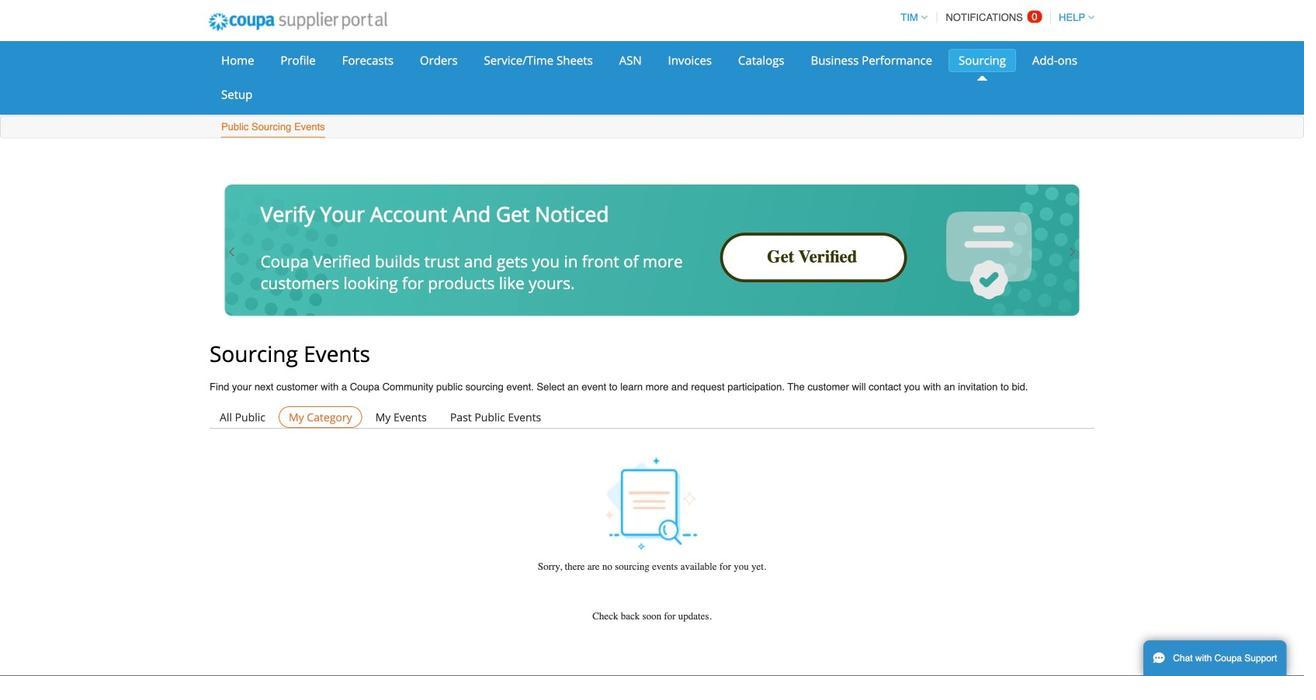 Task type: locate. For each thing, give the bounding box(es) containing it.
navigation
[[894, 2, 1095, 33]]

tab list
[[210, 407, 1095, 429]]

previous image
[[226, 246, 238, 259]]



Task type: vqa. For each thing, say whether or not it's contained in the screenshot.
risk to the middle
no



Task type: describe. For each thing, give the bounding box(es) containing it.
coupa supplier portal image
[[198, 2, 398, 41]]

next image
[[1066, 246, 1078, 259]]



